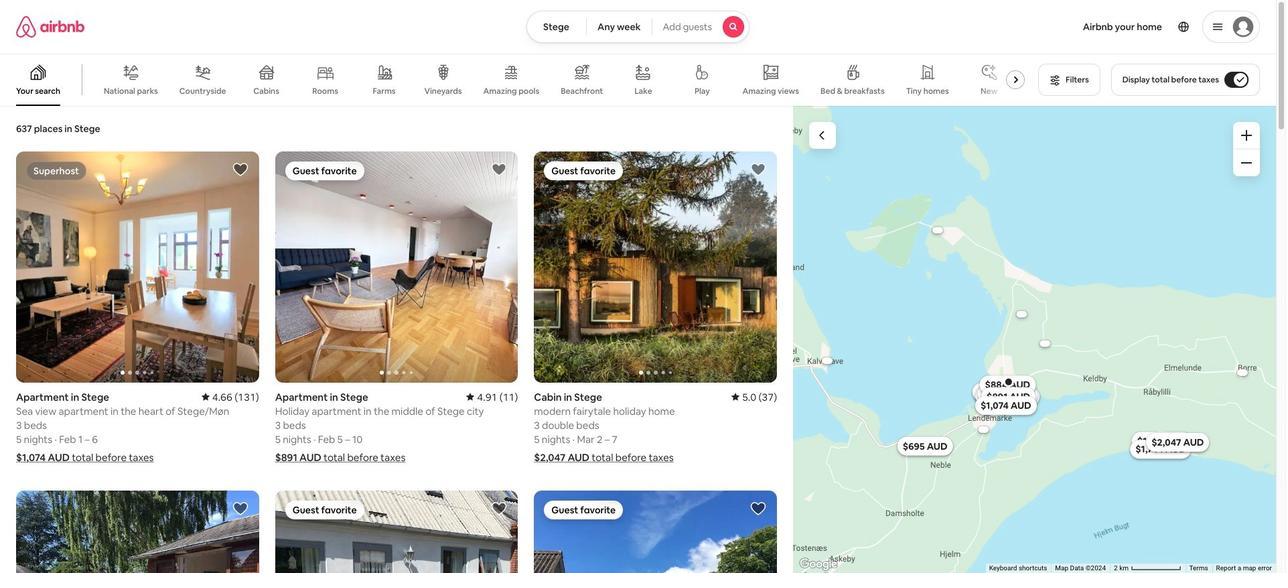 Task type: vqa. For each thing, say whether or not it's contained in the screenshot.
the 4.66 out of 5 average rating,  131 reviews image
yes



Task type: locate. For each thing, give the bounding box(es) containing it.
add to wishlist: apartment in stege image
[[232, 162, 248, 178]]

google image
[[797, 556, 841, 573]]

add to wishlist: home in stege image
[[232, 500, 248, 516]]

add to wishlist: apartment in stege image
[[492, 162, 508, 178]]

zoom out image
[[1242, 158, 1253, 168]]

4.91 out of 5 average rating,  11 reviews image
[[467, 390, 518, 403]]

4.66 out of 5 average rating,  131 reviews image
[[202, 390, 259, 403]]

group
[[0, 54, 1031, 106], [16, 151, 259, 382], [275, 151, 518, 382], [534, 151, 777, 382], [16, 490, 259, 573], [275, 490, 518, 573], [534, 490, 777, 573]]

None search field
[[527, 11, 750, 43]]

the location you searched image
[[1004, 376, 1014, 387]]

add to wishlist: tiny home in stege image
[[492, 500, 508, 516]]



Task type: describe. For each thing, give the bounding box(es) containing it.
zoom in image
[[1242, 130, 1253, 141]]

profile element
[[766, 0, 1261, 54]]

add to wishlist: cabin in stege image
[[751, 162, 767, 178]]

google map
showing 22 stays. region
[[794, 106, 1277, 573]]

5.0 out of 5 average rating,  37 reviews image
[[732, 390, 777, 403]]

add to wishlist: guest suite in stege image
[[751, 500, 767, 516]]



